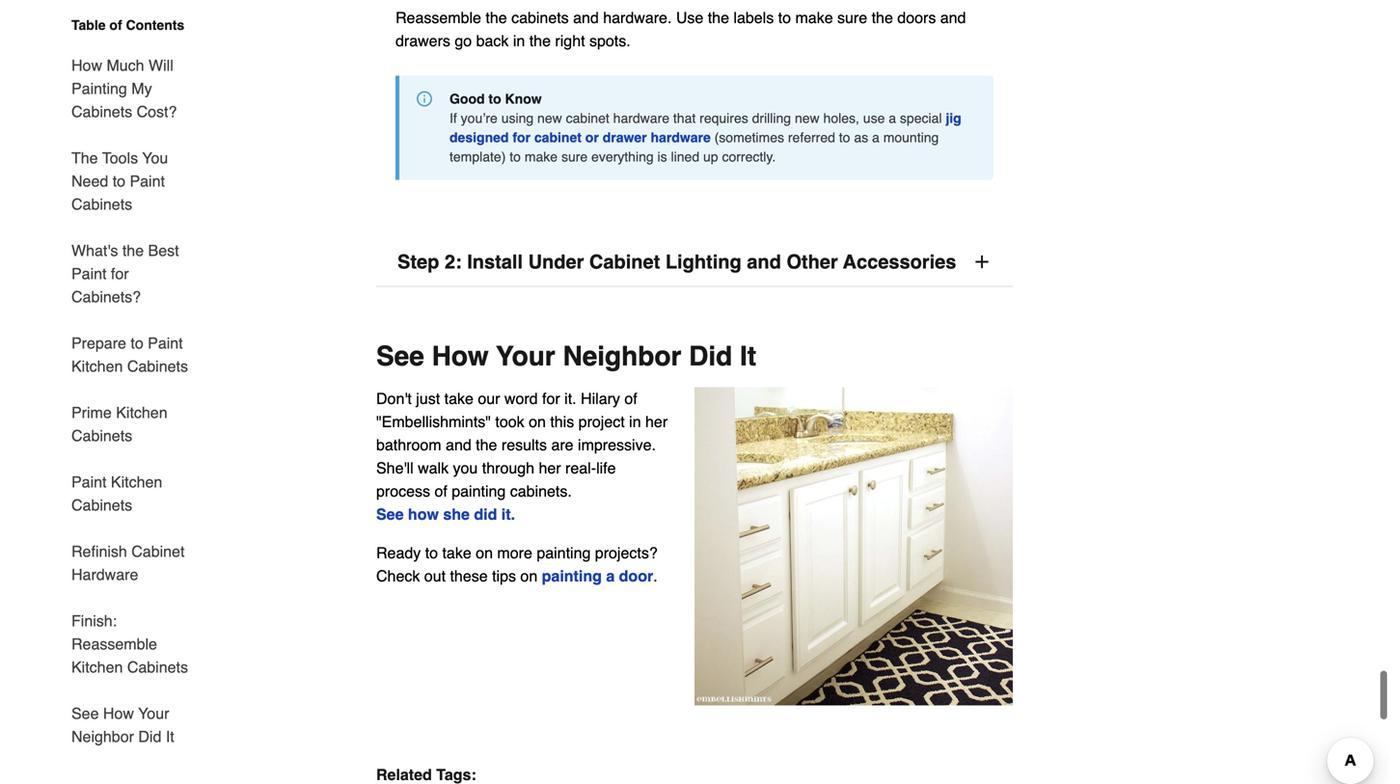 Task type: describe. For each thing, give the bounding box(es) containing it.
to right template)
[[510, 145, 521, 161]]

under
[[529, 247, 584, 269]]

. link
[[511, 502, 515, 520]]

1 vertical spatial her
[[539, 456, 561, 473]]

for inside what's the best paint for cabinets?
[[111, 265, 129, 283]]

ready to take on more painting projects? check out these tips on
[[376, 541, 658, 582]]

a inside (sometimes referred to as a mounting template) to make sure everything is lined up correctly.
[[873, 126, 880, 141]]

referred
[[788, 126, 836, 141]]

0 vertical spatial see how your neighbor did it
[[376, 337, 757, 368]]

you
[[453, 456, 478, 473]]

paint inside paint kitchen cabinets
[[71, 473, 107, 491]]

don't just take our word for it. hilary of "embellishmints" took on this project in her bathroom and the results are impressive. she'll walk you through her real-life process of painting cabinets. see how she did it .
[[376, 386, 668, 520]]

did inside table of contents element
[[138, 728, 162, 746]]

mounting
[[884, 126, 939, 141]]

walk
[[418, 456, 449, 473]]

neighbor inside table of contents element
[[71, 728, 134, 746]]

word
[[505, 386, 538, 404]]

you
[[142, 149, 168, 167]]

table
[[71, 17, 106, 33]]

correctly.
[[722, 145, 776, 161]]

use
[[676, 5, 704, 23]]

more
[[498, 541, 533, 558]]

finish: reassemble kitchen cabinets link
[[71, 598, 201, 691]]

in inside don't just take our word for it. hilary of "embellishmints" took on this project in her bathroom and the results are impressive. she'll walk you through her real-life process of painting cabinets. see how she did it .
[[629, 409, 641, 427]]

it.
[[565, 386, 577, 404]]

finish: reassemble kitchen cabinets
[[71, 612, 188, 677]]

1 horizontal spatial neighbor
[[563, 337, 682, 368]]

painting
[[71, 80, 127, 97]]

"embellishmints"
[[376, 409, 491, 427]]

projects?
[[595, 541, 658, 558]]

our
[[478, 386, 500, 404]]

impressive.
[[578, 432, 656, 450]]

and inside button
[[747, 247, 782, 269]]

kitchen inside finish: reassemble kitchen cabinets
[[71, 659, 123, 677]]

your inside table of contents element
[[138, 705, 169, 723]]

it inside table of contents element
[[166, 728, 174, 746]]

that
[[674, 107, 696, 122]]

tools
[[102, 149, 138, 167]]

prime kitchen cabinets
[[71, 404, 168, 445]]

hardware inside jig designed for cabinet or drawer hardware
[[651, 126, 711, 141]]

0 vertical spatial did
[[689, 337, 733, 368]]

are
[[552, 432, 574, 450]]

0 vertical spatial it
[[740, 337, 757, 368]]

cabinets inside the tools you need to paint cabinets
[[71, 195, 132, 213]]

as
[[855, 126, 869, 141]]

is
[[658, 145, 668, 161]]

check
[[376, 564, 420, 582]]

of inside table of contents element
[[109, 17, 122, 33]]

best
[[148, 242, 179, 260]]

doors
[[898, 5, 937, 23]]

drilling
[[753, 107, 792, 122]]

cabinets.
[[510, 479, 572, 497]]

prepare to paint kitchen cabinets
[[71, 334, 188, 375]]

and up right in the top of the page
[[573, 5, 599, 23]]

refinish cabinet hardware link
[[71, 529, 201, 598]]

info image
[[417, 87, 432, 103]]

plus image
[[973, 249, 992, 268]]

drawer
[[603, 126, 647, 141]]

don't
[[376, 386, 412, 404]]

paint kitchen cabinets link
[[71, 459, 201, 529]]

to inside the tools you need to paint cabinets
[[113, 172, 126, 190]]

good to know
[[450, 87, 542, 103]]

paint inside what's the best paint for cabinets?
[[71, 265, 107, 283]]

holes,
[[824, 107, 860, 122]]

painting inside don't just take our word for it. hilary of "embellishmints" took on this project in her bathroom and the results are impressive. she'll walk you through her real-life process of painting cabinets. see how she did it .
[[452, 479, 506, 497]]

how much will painting my cabinets cost? link
[[71, 42, 201, 135]]

results
[[502, 432, 547, 450]]

finish:
[[71, 612, 117, 630]]

hilary
[[581, 386, 621, 404]]

go
[[455, 28, 472, 46]]

paint kitchen cabinets
[[71, 473, 162, 514]]

and inside don't just take our word for it. hilary of "embellishmints" took on this project in her bathroom and the results are impressive. she'll walk you through her real-life process of painting cabinets. see how she did it .
[[446, 432, 472, 450]]

using
[[502, 107, 534, 122]]

1 horizontal spatial .
[[654, 564, 658, 582]]

prime
[[71, 404, 112, 422]]

prime kitchen cabinets link
[[71, 390, 201, 459]]

reassemble inside finish: reassemble kitchen cabinets
[[71, 636, 157, 653]]

take for to
[[443, 541, 472, 558]]

paint inside prepare to paint kitchen cabinets
[[148, 334, 183, 352]]

kitchen inside paint kitchen cabinets
[[111, 473, 162, 491]]

special
[[901, 107, 943, 122]]

related
[[376, 762, 432, 780]]

2 vertical spatial painting
[[542, 564, 602, 582]]

painting a door link
[[542, 564, 654, 582]]

use
[[864, 107, 885, 122]]

the right use
[[708, 5, 730, 23]]

the inside what's the best paint for cabinets?
[[122, 242, 144, 260]]

it
[[502, 502, 511, 520]]

tags:
[[437, 762, 477, 780]]

make inside reassemble the cabinets and hardware. use the labels to make sure the doors and drawers go back in the right spots.
[[796, 5, 834, 23]]

ready
[[376, 541, 421, 558]]

labels
[[734, 5, 774, 23]]

life
[[597, 456, 616, 473]]

. inside don't just take our word for it. hilary of "embellishmints" took on this project in her bathroom and the results are impressive. she'll walk you through her real-life process of painting cabinets. see how she did it .
[[511, 502, 515, 520]]

you're
[[461, 107, 498, 122]]

good
[[450, 87, 485, 103]]

just
[[416, 386, 440, 404]]

sure inside (sometimes referred to as a mounting template) to make sure everything is lined up correctly.
[[562, 145, 588, 161]]

for inside jig designed for cabinet or drawer hardware
[[513, 126, 531, 141]]

these
[[450, 564, 488, 582]]

2:
[[445, 247, 462, 269]]

for inside don't just take our word for it. hilary of "embellishmints" took on this project in her bathroom and the results are impressive. she'll walk you through her real-life process of painting cabinets. see how she did it .
[[542, 386, 561, 404]]

table of contents element
[[56, 15, 201, 749]]

this
[[551, 409, 575, 427]]

other
[[787, 247, 839, 269]]

need
[[71, 172, 108, 190]]

designed
[[450, 126, 509, 141]]

much
[[107, 56, 144, 74]]



Task type: vqa. For each thing, say whether or not it's contained in the screenshot.
the Dishwashers at left
no



Task type: locate. For each thing, give the bounding box(es) containing it.
1 vertical spatial on
[[476, 541, 493, 558]]

1 vertical spatial see
[[376, 502, 404, 520]]

jig designed for cabinet or drawer hardware link
[[450, 107, 962, 141]]

how much will painting my cabinets cost?
[[71, 56, 177, 121]]

take inside ready to take on more painting projects? check out these tips on
[[443, 541, 472, 558]]

on inside don't just take our word for it. hilary of "embellishmints" took on this project in her bathroom and the results are impressive. she'll walk you through her real-life process of painting cabinets. see how she did it .
[[529, 409, 546, 427]]

through
[[482, 456, 535, 473]]

2 horizontal spatial a
[[889, 107, 897, 122]]

1 vertical spatial hardware
[[651, 126, 711, 141]]

painting
[[452, 479, 506, 497], [537, 541, 591, 558], [542, 564, 602, 582]]

0 horizontal spatial for
[[111, 265, 129, 283]]

the tools you need to paint cabinets
[[71, 149, 168, 213]]

hardware
[[614, 107, 670, 122], [651, 126, 711, 141]]

. right did
[[511, 502, 515, 520]]

step
[[398, 247, 440, 269]]

paint down prime kitchen cabinets
[[71, 473, 107, 491]]

see how your neighbor did it
[[376, 337, 757, 368], [71, 705, 174, 746]]

up
[[704, 145, 719, 161]]

0 vertical spatial make
[[796, 5, 834, 23]]

the left doors at the top right
[[872, 5, 894, 23]]

refinish
[[71, 543, 127, 561]]

lighting
[[666, 247, 742, 269]]

paint down what's
[[71, 265, 107, 283]]

the left best
[[122, 242, 144, 260]]

1 new from the left
[[538, 107, 562, 122]]

a
[[889, 107, 897, 122], [873, 126, 880, 141], [606, 564, 615, 582]]

1 vertical spatial cabinet
[[535, 126, 582, 141]]

2 vertical spatial of
[[435, 479, 448, 497]]

sure left doors at the top right
[[838, 5, 868, 23]]

the inside don't just take our word for it. hilary of "embellishmints" took on this project in her bathroom and the results are impressive. she'll walk you through her real-life process of painting cabinets. see how she did it .
[[476, 432, 498, 450]]

1 vertical spatial reassemble
[[71, 636, 157, 653]]

0 vertical spatial her
[[646, 409, 668, 427]]

1 horizontal spatial your
[[496, 337, 556, 368]]

cabinet left or
[[535, 126, 582, 141]]

door
[[619, 564, 654, 582]]

kitchen down prime kitchen cabinets link
[[111, 473, 162, 491]]

see how your neighbor did it down finish: reassemble kitchen cabinets
[[71, 705, 174, 746]]

cabinets down prime at bottom left
[[71, 427, 132, 445]]

1 horizontal spatial in
[[629, 409, 641, 427]]

see how your neighbor did it link
[[71, 691, 201, 749]]

see down finish: reassemble kitchen cabinets
[[71, 705, 99, 723]]

.
[[511, 502, 515, 520], [654, 564, 658, 582]]

in
[[513, 28, 525, 46], [629, 409, 641, 427]]

paint inside the tools you need to paint cabinets
[[130, 172, 165, 190]]

0 vertical spatial hardware
[[614, 107, 670, 122]]

cabinet up hardware
[[132, 543, 185, 561]]

0 vertical spatial your
[[496, 337, 556, 368]]

on left 'this'
[[529, 409, 546, 427]]

prepare
[[71, 334, 126, 352]]

for left it.
[[542, 386, 561, 404]]

to inside ready to take on more painting projects? check out these tips on
[[425, 541, 438, 558]]

cabinets inside prime kitchen cabinets
[[71, 427, 132, 445]]

2 horizontal spatial for
[[542, 386, 561, 404]]

if you're using new cabinet hardware that requires drilling new holes, use a special
[[450, 107, 946, 122]]

on for word
[[529, 409, 546, 427]]

make inside (sometimes referred to as a mounting template) to make sure everything is lined up correctly.
[[525, 145, 558, 161]]

1 vertical spatial make
[[525, 145, 558, 161]]

on right tips
[[521, 564, 538, 582]]

1 vertical spatial sure
[[562, 145, 588, 161]]

cabinet inside jig designed for cabinet or drawer hardware
[[535, 126, 582, 141]]

step 2: install under cabinet lighting and other accessories button
[[376, 234, 1014, 283]]

0 horizontal spatial new
[[538, 107, 562, 122]]

she'll
[[376, 456, 414, 473]]

1 horizontal spatial make
[[796, 5, 834, 23]]

new up the referred
[[795, 107, 820, 122]]

of right hilary at left
[[625, 386, 638, 404]]

kitchen down finish:
[[71, 659, 123, 677]]

did
[[474, 502, 497, 520]]

drawers
[[396, 28, 451, 46]]

see how your neighbor did it up it.
[[376, 337, 757, 368]]

sure inside reassemble the cabinets and hardware. use the labels to make sure the doors and drawers go back in the right spots.
[[838, 5, 868, 23]]

2 vertical spatial a
[[606, 564, 615, 582]]

spots.
[[590, 28, 631, 46]]

did down finish: reassemble kitchen cabinets link
[[138, 728, 162, 746]]

painting up did
[[452, 479, 506, 497]]

to inside prepare to paint kitchen cabinets
[[131, 334, 144, 352]]

reassemble inside reassemble the cabinets and hardware. use the labels to make sure the doors and drawers go back in the right spots.
[[396, 5, 482, 23]]

1 horizontal spatial did
[[689, 337, 733, 368]]

0 horizontal spatial a
[[606, 564, 615, 582]]

on up these
[[476, 541, 493, 558]]

0 horizontal spatial cabinet
[[132, 543, 185, 561]]

out
[[425, 564, 446, 582]]

did down lighting
[[689, 337, 733, 368]]

paint
[[130, 172, 165, 190], [71, 265, 107, 283], [148, 334, 183, 352], [71, 473, 107, 491]]

0 vertical spatial how
[[71, 56, 102, 74]]

of right table
[[109, 17, 122, 33]]

to right prepare at the top left of the page
[[131, 334, 144, 352]]

cabinets up refinish
[[71, 497, 132, 514]]

painting up painting a door link
[[537, 541, 591, 558]]

to
[[779, 5, 792, 23], [489, 87, 502, 103], [840, 126, 851, 141], [510, 145, 521, 161], [113, 172, 126, 190], [131, 334, 144, 352], [425, 541, 438, 558]]

tips
[[492, 564, 516, 582]]

requires
[[700, 107, 749, 122]]

a right use
[[889, 107, 897, 122]]

see
[[376, 337, 425, 368], [376, 502, 404, 520], [71, 705, 99, 723]]

hardware.
[[604, 5, 672, 23]]

for
[[513, 126, 531, 141], [111, 265, 129, 283], [542, 386, 561, 404]]

for down using
[[513, 126, 531, 141]]

0 vertical spatial cabinet
[[566, 107, 610, 122]]

take up these
[[443, 541, 472, 558]]

0 horizontal spatial sure
[[562, 145, 588, 161]]

reassemble up drawers
[[396, 5, 482, 23]]

1 vertical spatial neighbor
[[71, 728, 134, 746]]

0 horizontal spatial see how your neighbor did it
[[71, 705, 174, 746]]

1 vertical spatial of
[[625, 386, 638, 404]]

your down finish: reassemble kitchen cabinets link
[[138, 705, 169, 723]]

reassemble down finish:
[[71, 636, 157, 653]]

see down process
[[376, 502, 404, 520]]

cabinets up see how your neighbor did it link at the bottom left of the page
[[127, 659, 188, 677]]

hardware up the drawer
[[614, 107, 670, 122]]

see how she did it link
[[376, 502, 511, 520]]

template)
[[450, 145, 506, 161]]

a right as
[[873, 126, 880, 141]]

my
[[132, 80, 152, 97]]

know
[[505, 87, 542, 103]]

1 vertical spatial .
[[654, 564, 658, 582]]

2 new from the left
[[795, 107, 820, 122]]

cabinets inside how much will painting my cabinets cost?
[[71, 103, 132, 121]]

process
[[376, 479, 431, 497]]

of up see how she did it link
[[435, 479, 448, 497]]

a bathroom with white cabinets and gold hardware and countertops. image
[[695, 384, 1014, 702]]

1 horizontal spatial see how your neighbor did it
[[376, 337, 757, 368]]

1 horizontal spatial for
[[513, 126, 531, 141]]

1 vertical spatial a
[[873, 126, 880, 141]]

how inside how much will painting my cabinets cost?
[[71, 56, 102, 74]]

1 horizontal spatial reassemble
[[396, 5, 482, 23]]

to left as
[[840, 126, 851, 141]]

1 horizontal spatial cabinet
[[590, 247, 660, 269]]

0 horizontal spatial .
[[511, 502, 515, 520]]

see inside don't just take our word for it. hilary of "embellishmints" took on this project in her bathroom and the results are impressive. she'll walk you through her real-life process of painting cabinets. see how she did it .
[[376, 502, 404, 520]]

refinish cabinet hardware
[[71, 543, 185, 584]]

to down tools at the top
[[113, 172, 126, 190]]

. down projects?
[[654, 564, 658, 582]]

painting down projects?
[[542, 564, 602, 582]]

in up impressive.
[[629, 409, 641, 427]]

make
[[796, 5, 834, 23], [525, 145, 558, 161]]

cabinets inside prepare to paint kitchen cabinets
[[127, 358, 188, 375]]

0 horizontal spatial her
[[539, 456, 561, 473]]

the down cabinets
[[530, 28, 551, 46]]

project
[[579, 409, 625, 427]]

kitchen inside prime kitchen cabinets
[[116, 404, 168, 422]]

everything
[[592, 145, 654, 161]]

real-
[[566, 456, 597, 473]]

your up word
[[496, 337, 556, 368]]

kitchen right prime at bottom left
[[116, 404, 168, 422]]

in inside reassemble the cabinets and hardware. use the labels to make sure the doors and drawers go back in the right spots.
[[513, 28, 525, 46]]

how down finish: reassemble kitchen cabinets
[[103, 705, 134, 723]]

0 vertical spatial for
[[513, 126, 531, 141]]

cabinets
[[71, 103, 132, 121], [71, 195, 132, 213], [127, 358, 188, 375], [71, 427, 132, 445], [71, 497, 132, 514], [127, 659, 188, 677]]

cabinets
[[512, 5, 569, 23]]

(sometimes
[[715, 126, 785, 141]]

cabinet up or
[[566, 107, 610, 122]]

0 horizontal spatial did
[[138, 728, 162, 746]]

for up cabinets?
[[111, 265, 129, 283]]

your
[[496, 337, 556, 368], [138, 705, 169, 723]]

how
[[71, 56, 102, 74], [432, 337, 489, 368], [103, 705, 134, 723]]

cabinet inside refinish cabinet hardware
[[132, 543, 185, 561]]

lined
[[671, 145, 700, 161]]

0 vertical spatial sure
[[838, 5, 868, 23]]

on for more
[[521, 564, 538, 582]]

a left door
[[606, 564, 615, 582]]

and left other
[[747, 247, 782, 269]]

0 horizontal spatial it
[[166, 728, 174, 746]]

0 vertical spatial in
[[513, 28, 525, 46]]

to up out
[[425, 541, 438, 558]]

she
[[443, 502, 470, 520]]

1 horizontal spatial a
[[873, 126, 880, 141]]

1 horizontal spatial her
[[646, 409, 668, 427]]

1 vertical spatial did
[[138, 728, 162, 746]]

take for just
[[445, 386, 474, 404]]

0 horizontal spatial reassemble
[[71, 636, 157, 653]]

2 vertical spatial on
[[521, 564, 538, 582]]

see inside table of contents element
[[71, 705, 99, 723]]

if
[[450, 107, 457, 122]]

it
[[740, 337, 757, 368], [166, 728, 174, 746]]

1 vertical spatial for
[[111, 265, 129, 283]]

1 horizontal spatial of
[[435, 479, 448, 497]]

table of contents
[[71, 17, 185, 33]]

how up our
[[432, 337, 489, 368]]

make down using
[[525, 145, 558, 161]]

sure
[[838, 5, 868, 23], [562, 145, 588, 161]]

the tools you need to paint cabinets link
[[71, 135, 201, 228]]

did
[[689, 337, 733, 368], [138, 728, 162, 746]]

cabinets?
[[71, 288, 141, 306]]

paint right prepare at the top left of the page
[[148, 334, 183, 352]]

make right the labels
[[796, 5, 834, 23]]

0 vertical spatial .
[[511, 502, 515, 520]]

1 vertical spatial cabinet
[[132, 543, 185, 561]]

0 horizontal spatial of
[[109, 17, 122, 33]]

1 vertical spatial your
[[138, 705, 169, 723]]

0 vertical spatial see
[[376, 337, 425, 368]]

0 vertical spatial take
[[445, 386, 474, 404]]

0 vertical spatial on
[[529, 409, 546, 427]]

see up don't
[[376, 337, 425, 368]]

0 horizontal spatial your
[[138, 705, 169, 723]]

kitchen inside prepare to paint kitchen cabinets
[[71, 358, 123, 375]]

reassemble the cabinets and hardware. use the labels to make sure the doors and drawers go back in the right spots.
[[396, 5, 967, 46]]

the up you
[[476, 432, 498, 450]]

accessories
[[844, 247, 957, 269]]

0 horizontal spatial neighbor
[[71, 728, 134, 746]]

new right using
[[538, 107, 562, 122]]

in right back
[[513, 28, 525, 46]]

2 horizontal spatial of
[[625, 386, 638, 404]]

cabinet inside button
[[590, 247, 660, 269]]

painting inside ready to take on more painting projects? check out these tips on
[[537, 541, 591, 558]]

1 vertical spatial in
[[629, 409, 641, 427]]

cabinets down need
[[71, 195, 132, 213]]

take inside don't just take our word for it. hilary of "embellishmints" took on this project in her bathroom and the results are impressive. she'll walk you through her real-life process of painting cabinets. see how she did it .
[[445, 386, 474, 404]]

cabinets inside finish: reassemble kitchen cabinets
[[127, 659, 188, 677]]

0 horizontal spatial in
[[513, 28, 525, 46]]

to up you're
[[489, 87, 502, 103]]

2 vertical spatial see
[[71, 705, 99, 723]]

hardware down that
[[651, 126, 711, 141]]

her up impressive.
[[646, 409, 668, 427]]

and right doors at the top right
[[941, 5, 967, 23]]

1 vertical spatial how
[[432, 337, 489, 368]]

0 horizontal spatial make
[[525, 145, 558, 161]]

0 vertical spatial cabinet
[[590, 247, 660, 269]]

see how your neighbor did it inside table of contents element
[[71, 705, 174, 746]]

1 horizontal spatial sure
[[838, 5, 868, 23]]

0 vertical spatial neighbor
[[563, 337, 682, 368]]

cabinets down painting
[[71, 103, 132, 121]]

related tags:
[[376, 762, 477, 780]]

install
[[467, 247, 523, 269]]

0 vertical spatial reassemble
[[396, 5, 482, 23]]

the up back
[[486, 5, 507, 23]]

to inside reassemble the cabinets and hardware. use the labels to make sure the doors and drawers go back in the right spots.
[[779, 5, 792, 23]]

cost?
[[137, 103, 177, 121]]

0 vertical spatial a
[[889, 107, 897, 122]]

her up the cabinets.
[[539, 456, 561, 473]]

1 horizontal spatial it
[[740, 337, 757, 368]]

0 vertical spatial of
[[109, 17, 122, 33]]

kitchen down prepare at the top left of the page
[[71, 358, 123, 375]]

cabinet right "under"
[[590, 247, 660, 269]]

will
[[149, 56, 174, 74]]

take
[[445, 386, 474, 404], [443, 541, 472, 558]]

1 vertical spatial take
[[443, 541, 472, 558]]

sure down or
[[562, 145, 588, 161]]

cabinets up prime kitchen cabinets link
[[127, 358, 188, 375]]

kitchen
[[71, 358, 123, 375], [116, 404, 168, 422], [111, 473, 162, 491], [71, 659, 123, 677]]

the
[[71, 149, 98, 167]]

to right the labels
[[779, 5, 792, 23]]

1 vertical spatial it
[[166, 728, 174, 746]]

take left our
[[445, 386, 474, 404]]

1 horizontal spatial new
[[795, 107, 820, 122]]

1 vertical spatial see how your neighbor did it
[[71, 705, 174, 746]]

0 vertical spatial painting
[[452, 479, 506, 497]]

right
[[555, 28, 585, 46]]

how up painting
[[71, 56, 102, 74]]

cabinets inside paint kitchen cabinets
[[71, 497, 132, 514]]

2 vertical spatial for
[[542, 386, 561, 404]]

back
[[476, 28, 509, 46]]

paint down you
[[130, 172, 165, 190]]

what's the best paint for cabinets? link
[[71, 228, 201, 320]]

2 vertical spatial how
[[103, 705, 134, 723]]

and up you
[[446, 432, 472, 450]]

hardware
[[71, 566, 138, 584]]

bathroom
[[376, 432, 442, 450]]

1 vertical spatial painting
[[537, 541, 591, 558]]



